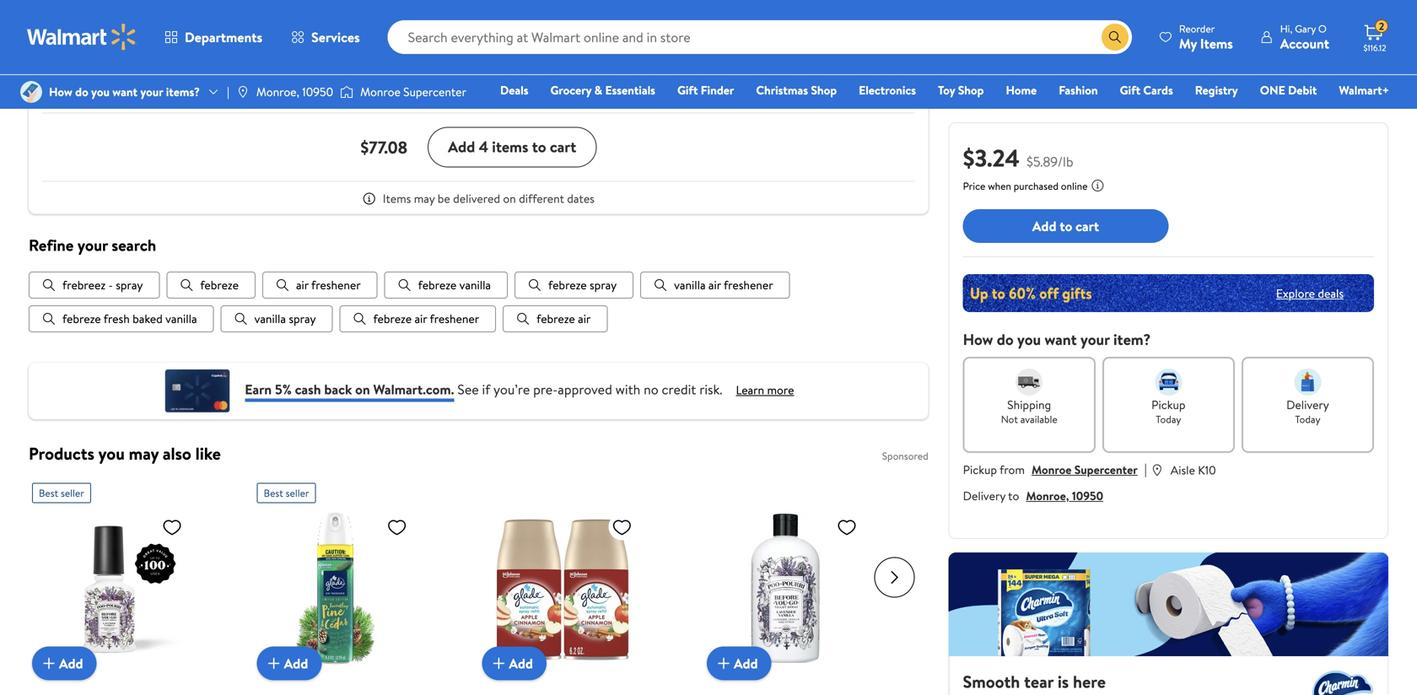 Task type: describe. For each thing, give the bounding box(es) containing it.
add to favorites list, glade air freshener, aerosol room spray, twinkling pine & cedar, 8.3 oz image
[[387, 517, 407, 538]]

spray for febreze spray
[[590, 277, 617, 293]]

reorder
[[1180, 22, 1215, 36]]

debit
[[1289, 82, 1317, 98]]

fresh inside febreze odor-eliminating fade defy plug air freshener fresh baked vanilla, .87 fl. oz. oil refill, 2 count
[[425, 9, 456, 27]]

fashion link
[[1052, 81, 1106, 99]]

spray for vanilla spray
[[289, 311, 316, 327]]

different
[[519, 190, 564, 207]]

0 horizontal spatial freshener
[[311, 277, 361, 293]]

delivery for today
[[1287, 397, 1330, 413]]

back
[[324, 380, 352, 399]]

account
[[1281, 34, 1330, 53]]

supercenter inside pickup from monroe supercenter |
[[1075, 462, 1138, 478]]

$5.89/lb
[[1027, 152, 1074, 171]]

add 4 items to cart button
[[428, 127, 597, 167]]

each,
[[535, 27, 567, 46]]

poo~pourri lavender vanilla, lavender + vanilla + citrus before-you-go toilet spray, 2 oz (odor eliminating air freshener) image
[[32, 510, 189, 667]]

vanilla air freshener
[[674, 277, 773, 293]]

delivery today
[[1287, 397, 1330, 427]]

best for glade air freshener, aerosol room spray, twinkling pine & cedar, 8.3 oz image
[[264, 486, 283, 501]]

you're
[[494, 380, 530, 399]]

add to cart image for poo-pourri, lavender vanilla, 16oz, before-you-go toilet spray, essential oils, natural, non aerosol (bathroom odor eliminating air freshener) image on the bottom of page
[[714, 654, 734, 674]]

earn
[[245, 380, 272, 399]]

fresh
[[104, 311, 130, 327]]

fl.
[[499, 27, 512, 46]]

febreze for febreze fresh baked vanilla
[[62, 311, 101, 327]]

add for glade air freshener, aerosol room spray, twinkling pine & cedar, 8.3 oz image
[[284, 654, 308, 673]]

deals
[[500, 82, 529, 98]]

deals link
[[493, 81, 536, 99]]

0 horizontal spatial 10950
[[302, 83, 333, 100]]

oz. inside febreze odor-eliminating fade defy plug air freshener fresh baked vanilla, .87 fl. oz. oil refill, 2 count
[[391, 27, 407, 46]]

febreze car vent clip air freshener, new car scent, .06 fl. oz each, 6 pack 2
[[499, 0, 675, 67]]

add for poo~pourri lavender vanilla, lavender + vanilla + citrus before-you-go toilet spray, 2 oz (odor eliminating air freshener) image
[[59, 654, 83, 673]]

like
[[195, 442, 221, 466]]

fighting
[[50, 10, 98, 28]]

no
[[644, 380, 659, 399]]

refill,
[[274, 46, 307, 65]]

registry
[[1195, 82, 1238, 98]]

want for item?
[[1045, 329, 1077, 350]]

up to sixty percent off deals. shop now. image
[[963, 274, 1375, 312]]

christmas shop
[[756, 82, 837, 98]]

toy
[[938, 82, 955, 98]]

add to cart image for glade automatic spray refill 2 ct, apple cinnamon, 12.4 oz. total, air freshener image
[[489, 654, 509, 674]]

defy
[[274, 9, 302, 27]]

febreze for febreze odor-eliminating fade defy plug air freshener fresh baked vanilla, .87 fl. oz. oil refill, 2 count
[[274, 0, 320, 9]]

electronics link
[[852, 81, 924, 99]]

gift finder
[[678, 82, 734, 98]]

pickup for pickup from monroe supercenter |
[[963, 462, 997, 478]]

vanilla air freshener button
[[641, 272, 790, 299]]

$116.12
[[1364, 42, 1387, 54]]

gary
[[1295, 22, 1316, 36]]

walmart+
[[1339, 82, 1390, 98]]

cards
[[1144, 82, 1174, 98]]

pickup from monroe supercenter |
[[963, 460, 1148, 478]]

monroe supercenter button
[[1032, 462, 1138, 478]]

vanilla inside list item
[[460, 277, 491, 293]]

products
[[29, 442, 94, 466]]

freshener for vanilla air freshener
[[724, 277, 773, 293]]

edition
[[843, 0, 884, 9]]

intent image for shipping image
[[1016, 369, 1043, 396]]

delivery for to
[[963, 488, 1006, 504]]

$77.08
[[361, 135, 408, 159]]

dates
[[567, 190, 595, 207]]

add for poo-pourri, lavender vanilla, 16oz, before-you-go toilet spray, essential oils, natural, non aerosol (bathroom odor eliminating air freshener) image on the bottom of page
[[734, 654, 758, 673]]

services
[[311, 28, 360, 46]]

christmas shop link
[[749, 81, 845, 99]]

price
[[963, 179, 986, 193]]

gift cards link
[[1113, 81, 1181, 99]]

eliminating
[[359, 0, 424, 9]]

$3.24 $5.89/lb
[[963, 141, 1074, 174]]

from
[[1000, 462, 1025, 478]]

14
[[771, 27, 784, 46]]

vanilla spray list item
[[221, 306, 333, 333]]

pack
[[581, 27, 608, 46]]

pre-
[[533, 380, 558, 399]]

febreze air button
[[503, 306, 608, 333]]

1 vertical spatial cart
[[1076, 217, 1100, 235]]

1 vertical spatial may
[[129, 442, 159, 466]]

0 horizontal spatial cart
[[550, 136, 577, 157]]

vanilla spray
[[254, 311, 316, 327]]

items inside reorder my items
[[1201, 34, 1233, 53]]

toy shop link
[[931, 81, 992, 99]]

.87
[[357, 27, 374, 46]]

plug
[[306, 9, 340, 27]]

to for delivery to monroe, 10950
[[1008, 488, 1020, 504]]

grocery
[[551, 82, 592, 98]]

oz. inside 'febreze air effects odor- fighting air freshener fresh baked vanilla, 8.8 oz. aerosol can'
[[154, 28, 169, 47]]

how for how do you want your item?
[[963, 329, 994, 350]]

be
[[438, 190, 450, 207]]

you for how do you want your items?
[[91, 83, 110, 100]]

air for vanilla air freshener
[[709, 277, 721, 293]]

item?
[[1114, 329, 1151, 350]]

gift cards
[[1120, 82, 1174, 98]]

pumpkin
[[724, 9, 774, 27]]

0 horizontal spatial monroe
[[360, 83, 401, 100]]

febreze for febreze air freshener
[[373, 311, 412, 327]]

shop for toy shop
[[958, 82, 984, 98]]

vent
[[573, 0, 600, 9]]

with
[[616, 380, 641, 399]]

monroe, 10950
[[256, 83, 333, 100]]

when
[[988, 179, 1012, 193]]

explore deals link
[[1270, 278, 1351, 308]]

aerosol
[[173, 28, 218, 47]]

air freshener button
[[262, 272, 378, 299]]

febreze for febreze vanilla
[[418, 277, 457, 293]]

2 vertical spatial you
[[98, 442, 125, 466]]

learn more
[[736, 382, 794, 398]]

vanilla spray button
[[221, 306, 333, 333]]

1 vertical spatial items
[[383, 190, 411, 207]]

products you may also like
[[29, 442, 221, 466]]

add 4 items to cart
[[448, 136, 577, 157]]

 image for how do you want your items?
[[20, 81, 42, 103]]

air inside febreze odor-eliminating fade defy plug air freshener fresh baked vanilla, .87 fl. oz. oil refill, 2 count
[[343, 9, 360, 27]]

my
[[1180, 34, 1197, 53]]

risk.
[[700, 380, 723, 399]]

fade
[[427, 0, 455, 9]]

245
[[778, 53, 795, 67]]

0 horizontal spatial supercenter
[[403, 83, 467, 100]]

oz
[[787, 27, 800, 46]]

0 vertical spatial to
[[532, 136, 546, 157]]

delivered
[[453, 190, 500, 207]]

list containing frebreez - spray
[[29, 272, 929, 333]]

frebreez - spray button
[[29, 272, 160, 299]]

refine your search
[[29, 234, 156, 256]]

vanilla, inside febreze odor-eliminating fade defy plug air freshener fresh baked vanilla, .87 fl. oz. oil refill, 2 count
[[313, 27, 354, 46]]

1 horizontal spatial 10950
[[1072, 488, 1104, 504]]

candle,
[[724, 27, 768, 46]]

great
[[724, 0, 757, 9]]

0 horizontal spatial your
[[77, 234, 108, 256]]

home
[[1006, 82, 1037, 98]]

spray inside "button"
[[116, 277, 143, 293]]

febreze inside febreze car vent clip air freshener, new car scent, .06 fl. oz each, 6 pack 2
[[499, 0, 545, 9]]

2 horizontal spatial 2
[[1379, 19, 1385, 34]]

febreze spray list item
[[515, 272, 634, 299]]

electronics
[[859, 82, 916, 98]]

new
[[563, 9, 590, 27]]

more
[[767, 382, 794, 398]]

oz
[[516, 27, 532, 46]]

febreze air effects odor- fighting air freshener fresh baked vanilla, 8.8 oz. aerosol can
[[50, 0, 218, 65]]



Task type: vqa. For each thing, say whether or not it's contained in the screenshot.
deals 'Link'
yes



Task type: locate. For each thing, give the bounding box(es) containing it.
2 horizontal spatial to
[[1060, 217, 1073, 235]]

you up intent image for shipping
[[1018, 329, 1041, 350]]

1 vertical spatial 10950
[[1072, 488, 1104, 504]]

1 horizontal spatial baked
[[274, 27, 309, 46]]

one debit link
[[1253, 81, 1325, 99]]

today
[[1156, 412, 1182, 427], [1296, 412, 1321, 427]]

oz.
[[391, 27, 407, 46], [154, 28, 169, 47]]

want left item?
[[1045, 329, 1077, 350]]

2 horizontal spatial add to cart image
[[714, 654, 734, 674]]

shop right toy
[[958, 82, 984, 98]]

0 vertical spatial 10950
[[302, 83, 333, 100]]

0 horizontal spatial items
[[383, 190, 411, 207]]

want down '8.8'
[[112, 83, 138, 100]]

febreze down frebreez on the top of page
[[62, 311, 101, 327]]

2 best seller from the left
[[264, 486, 309, 501]]

1 horizontal spatial want
[[1045, 329, 1077, 350]]

spray down air freshener button
[[289, 311, 316, 327]]

fresh
[[425, 9, 456, 27], [183, 10, 215, 28]]

febreze for febreze air effects odor- fighting air freshener fresh baked vanilla, 8.8 oz. aerosol can
[[50, 0, 96, 10]]

2 add button from the left
[[257, 647, 322, 681]]

1 product group from the left
[[32, 477, 233, 695]]

gift left finder
[[678, 82, 698, 98]]

2 febreze from the left
[[274, 0, 320, 9]]

do up "shipping" at the bottom right of page
[[997, 329, 1014, 350]]

you right "products" at the left bottom
[[98, 442, 125, 466]]

value
[[761, 0, 792, 9]]

2 inside febreze car vent clip air freshener, new car scent, .06 fl. oz each, 6 pack 2
[[553, 53, 558, 67]]

febreze up walmart image
[[50, 0, 96, 10]]

 image
[[20, 81, 42, 103], [340, 84, 354, 100]]

want
[[112, 83, 138, 100], [1045, 329, 1077, 350]]

oz. right '8.8'
[[154, 28, 169, 47]]

0 vertical spatial may
[[414, 190, 435, 207]]

you
[[91, 83, 110, 100], [1018, 329, 1041, 350], [98, 442, 125, 466]]

Search search field
[[388, 20, 1132, 54]]

your for how do you want your item?
[[1081, 329, 1110, 350]]

o
[[1319, 22, 1327, 36]]

how
[[49, 83, 72, 100], [963, 329, 994, 350]]

1 horizontal spatial delivery
[[1287, 397, 1330, 413]]

4 add button from the left
[[707, 647, 772, 681]]

next slide for products you may also like list image
[[875, 558, 915, 598]]

0 horizontal spatial vanilla,
[[88, 28, 129, 47]]

2 inside febreze odor-eliminating fade defy plug air freshener fresh baked vanilla, .87 fl. oz. oil refill, 2 count
[[311, 46, 318, 65]]

1 horizontal spatial how
[[963, 329, 994, 350]]

1 vertical spatial your
[[77, 234, 108, 256]]

monroe inside pickup from monroe supercenter |
[[1032, 462, 1072, 478]]

you down walmart image
[[91, 83, 110, 100]]

freshener inside febreze odor-eliminating fade defy plug air freshener fresh baked vanilla, .87 fl. oz. oil refill, 2 count
[[363, 9, 421, 27]]

capital one  earn 5% cash back on walmart.com. see if you're pre-approved with no credit risk. learn more element
[[736, 382, 794, 399]]

intent image for delivery image
[[1295, 369, 1322, 396]]

clip
[[603, 0, 627, 9]]

1 horizontal spatial fresh
[[425, 9, 456, 27]]

pickup today
[[1152, 397, 1186, 427]]

frebreez - spray list item
[[29, 272, 160, 299]]

febreze up febreze air freshener
[[418, 277, 457, 293]]

freshener inside 'febreze air effects odor- fighting air freshener fresh baked vanilla, 8.8 oz. aerosol can'
[[121, 10, 180, 28]]

febreze inside febreze odor-eliminating fade defy plug air freshener fresh baked vanilla, .87 fl. oz. oil refill, 2 count
[[274, 0, 320, 9]]

may left be
[[414, 190, 435, 207]]

items
[[1201, 34, 1233, 53], [383, 190, 411, 207]]

capitalone image
[[163, 370, 231, 413]]

febreze up services popup button
[[274, 0, 320, 9]]

best seller
[[39, 486, 84, 501], [264, 486, 309, 501]]

0 horizontal spatial seller
[[61, 486, 84, 501]]

odor- inside 'febreze air effects odor- fighting air freshener fresh baked vanilla, 8.8 oz. aerosol can'
[[165, 0, 200, 10]]

3 add to cart image from the left
[[714, 654, 734, 674]]

add for glade automatic spray refill 2 ct, apple cinnamon, 12.4 oz. total, air freshener image
[[509, 654, 533, 673]]

baked inside 'febreze air effects odor- fighting air freshener fresh baked vanilla, 8.8 oz. aerosol can'
[[50, 28, 85, 47]]

1 horizontal spatial your
[[140, 83, 163, 100]]

monroe down the "fl."
[[360, 83, 401, 100]]

3 febreze from the left
[[499, 0, 545, 9]]

febreze odor-eliminating fade defy plug air freshener fresh baked vanilla, .87 fl. oz. oil refill, 2 count
[[274, 0, 456, 65]]

car
[[549, 0, 569, 9], [593, 9, 614, 27]]

1 horizontal spatial spray
[[289, 311, 316, 327]]

glade air freshener, aerosol room spray, twinkling pine & cedar, 8.3 oz image
[[257, 510, 414, 667]]

items left be
[[383, 190, 411, 207]]

monroe, down pickup from monroe supercenter |
[[1026, 488, 1069, 504]]

freshener for febreze air freshener
[[430, 311, 479, 327]]

fresh inside 'febreze air effects odor- fighting air freshener fresh baked vanilla, 8.8 oz. aerosol can'
[[183, 10, 215, 28]]

0 vertical spatial how
[[49, 83, 72, 100]]

hi,
[[1281, 22, 1293, 36]]

cart down legal information 'image'
[[1076, 217, 1100, 235]]

2 product group from the left
[[257, 477, 458, 695]]

0 horizontal spatial baked
[[50, 28, 85, 47]]

0 horizontal spatial today
[[1156, 412, 1182, 427]]

1 horizontal spatial do
[[997, 329, 1014, 350]]

shop inside christmas shop link
[[811, 82, 837, 98]]

0 horizontal spatial do
[[75, 83, 88, 100]]

pickup
[[1152, 397, 1186, 413], [963, 462, 997, 478]]

1 horizontal spatial cart
[[1076, 217, 1100, 235]]

febreze list item
[[167, 272, 256, 299]]

walmart image
[[27, 24, 137, 51]]

pickup down intent image for pickup
[[1152, 397, 1186, 413]]

freshener
[[311, 277, 361, 293], [724, 277, 773, 293], [430, 311, 479, 327]]

febreze up febreze air
[[549, 277, 587, 293]]

febreze for febreze spray
[[549, 277, 587, 293]]

may
[[414, 190, 435, 207], [129, 442, 159, 466]]

2 vertical spatial to
[[1008, 488, 1020, 504]]

1 horizontal spatial best
[[264, 486, 283, 501]]

0 horizontal spatial |
[[227, 83, 229, 100]]

glade automatic spray refill 2 ct, apple cinnamon, 12.4 oz. total, air freshener image
[[482, 510, 639, 667]]

0 horizontal spatial how
[[49, 83, 72, 100]]

add button for poo-pourri, lavender vanilla, 16oz, before-you-go toilet spray, essential oils, natural, non aerosol (bathroom odor eliminating air freshener) image on the bottom of page
[[707, 647, 772, 681]]

1 add to cart image from the left
[[39, 654, 59, 674]]

aisle
[[1171, 462, 1196, 478]]

to right items
[[532, 136, 546, 157]]

2 odor- from the left
[[324, 0, 359, 9]]

baked left services
[[274, 27, 309, 46]]

1 horizontal spatial monroe
[[1032, 462, 1072, 478]]

shop right christmas
[[811, 82, 837, 98]]

seller
[[61, 486, 84, 501], [286, 486, 309, 501]]

fresh right effects
[[183, 10, 215, 28]]

8.8
[[133, 28, 150, 47]]

2 up the $116.12 at top
[[1379, 19, 1385, 34]]

to
[[532, 136, 546, 157], [1060, 217, 1073, 235], [1008, 488, 1020, 504]]

3 add button from the left
[[482, 647, 547, 681]]

febreze down 'febreze vanilla' list item
[[373, 311, 412, 327]]

1 seller from the left
[[61, 486, 84, 501]]

1 horizontal spatial seller
[[286, 486, 309, 501]]

do for how do you want your items?
[[75, 83, 88, 100]]

febreze air list item
[[503, 306, 608, 333]]

0 horizontal spatial on
[[355, 380, 370, 399]]

febreze spray
[[549, 277, 617, 293]]

product group
[[32, 477, 233, 695], [257, 477, 458, 695]]

1 horizontal spatial shop
[[958, 82, 984, 98]]

0 vertical spatial you
[[91, 83, 110, 100]]

best seller for poo~pourri lavender vanilla, lavender + vanilla + citrus before-you-go toilet spray, 2 oz (odor eliminating air freshener) image
[[39, 486, 84, 501]]

1 best seller from the left
[[39, 486, 84, 501]]

0 vertical spatial cart
[[550, 136, 577, 157]]

febreze up vanilla spray "list item"
[[200, 277, 239, 293]]

car right new
[[593, 9, 614, 27]]

monroe up monroe, 10950 "button"
[[1032, 462, 1072, 478]]

freshener inside button
[[430, 311, 479, 327]]

0 vertical spatial monroe,
[[256, 83, 299, 100]]

None checkbox
[[499, 76, 514, 92]]

2 seller from the left
[[286, 486, 309, 501]]

1 vertical spatial how
[[963, 329, 994, 350]]

on for delivered
[[503, 190, 516, 207]]

delivery down from
[[963, 488, 1006, 504]]

0 horizontal spatial car
[[549, 0, 569, 9]]

vanilla
[[460, 277, 491, 293], [674, 277, 706, 293], [166, 311, 197, 327], [254, 311, 286, 327]]

add button
[[32, 647, 97, 681], [257, 647, 322, 681], [482, 647, 547, 681], [707, 647, 772, 681]]

febreze for febreze air
[[537, 311, 575, 327]]

monroe,
[[256, 83, 299, 100], [1026, 488, 1069, 504]]

0 vertical spatial items
[[1201, 34, 1233, 53]]

home link
[[999, 81, 1045, 99]]

1 horizontal spatial today
[[1296, 412, 1321, 427]]

0 vertical spatial |
[[227, 83, 229, 100]]

do down walmart image
[[75, 83, 88, 100]]

2 add to cart image from the left
[[489, 654, 509, 674]]

0 vertical spatial your
[[140, 83, 163, 100]]

to down online
[[1060, 217, 1073, 235]]

0 horizontal spatial 2
[[311, 46, 318, 65]]

today inside delivery today
[[1296, 412, 1321, 427]]

1 odor- from the left
[[165, 0, 200, 10]]

1 vertical spatial delivery
[[963, 488, 1006, 504]]

1 febreze from the left
[[50, 0, 96, 10]]

do for how do you want your item?
[[997, 329, 1014, 350]]

shop inside "toy shop" link
[[958, 82, 984, 98]]

febreze inside button
[[373, 311, 412, 327]]

1 horizontal spatial may
[[414, 190, 435, 207]]

0 horizontal spatial  image
[[20, 81, 42, 103]]

febreze vanilla list item
[[384, 272, 508, 299]]

supercenter down oil
[[403, 83, 467, 100]]

air for febreze air
[[578, 311, 591, 327]]

6
[[570, 27, 578, 46]]

online
[[1061, 179, 1088, 193]]

limited
[[796, 0, 839, 9]]

spray right the -
[[116, 277, 143, 293]]

odor- inside febreze odor-eliminating fade defy plug air freshener fresh baked vanilla, .87 fl. oz. oil refill, 2 count
[[324, 0, 359, 9]]

air inside button
[[415, 311, 427, 327]]

items right my
[[1201, 34, 1233, 53]]

1 horizontal spatial freshener
[[363, 9, 421, 27]]

add to favorites list, glade automatic spray refill 2 ct, apple cinnamon, 12.4 oz. total, air freshener image
[[612, 517, 632, 538]]

vanilla, inside 'febreze air effects odor- fighting air freshener fresh baked vanilla, 8.8 oz. aerosol can'
[[88, 28, 129, 47]]

odor- up aerosol
[[165, 0, 200, 10]]

your up frebreez - spray "button"
[[77, 234, 108, 256]]

your left items?
[[140, 83, 163, 100]]

spray inside button
[[590, 277, 617, 293]]

add to favorites list, poo-pourri, lavender vanilla, 16oz, before-you-go toilet spray, essential oils, natural, non aerosol (bathroom odor eliminating air freshener) image
[[837, 517, 857, 538]]

add button for glade air freshener, aerosol room spray, twinkling pine & cedar, 8.3 oz image
[[257, 647, 322, 681]]

0 vertical spatial delivery
[[1287, 397, 1330, 413]]

0 vertical spatial monroe
[[360, 83, 401, 100]]

one debit
[[1260, 82, 1317, 98]]

1 vertical spatial |
[[1145, 460, 1148, 478]]

0 horizontal spatial may
[[129, 442, 159, 466]]

1 vertical spatial do
[[997, 329, 1014, 350]]

| right items?
[[227, 83, 229, 100]]

1 shop from the left
[[811, 82, 837, 98]]

search icon image
[[1109, 30, 1122, 44]]

1 add button from the left
[[32, 647, 97, 681]]

0 horizontal spatial want
[[112, 83, 138, 100]]

refine
[[29, 234, 74, 256]]

0 horizontal spatial pickup
[[963, 462, 997, 478]]

shipping not available
[[1001, 397, 1058, 427]]

baked left '8.8'
[[50, 28, 85, 47]]

spray up febreze air
[[590, 277, 617, 293]]

odor-
[[165, 0, 200, 10], [324, 0, 359, 9]]

waffles
[[778, 9, 821, 27]]

0 vertical spatial want
[[112, 83, 138, 100]]

best for poo~pourri lavender vanilla, lavender + vanilla + citrus before-you-go toilet spray, 2 oz (odor eliminating air freshener) image
[[39, 486, 58, 501]]

febreze fresh baked vanilla list item
[[29, 306, 214, 333]]

2 best from the left
[[264, 486, 283, 501]]

1 horizontal spatial pickup
[[1152, 397, 1186, 413]]

toy shop
[[938, 82, 984, 98]]

febreze fresh baked vanilla button
[[29, 306, 214, 333]]

febreze inside 'febreze air effects odor- fighting air freshener fresh baked vanilla, 8.8 oz. aerosol can'
[[50, 0, 96, 10]]

monroe
[[360, 83, 401, 100], [1032, 462, 1072, 478]]

fashion
[[1059, 82, 1098, 98]]

cart
[[550, 136, 577, 157], [1076, 217, 1100, 235]]

christmas
[[756, 82, 808, 98]]

delivery down intent image for delivery
[[1287, 397, 1330, 413]]

0 vertical spatial on
[[503, 190, 516, 207]]

1 horizontal spatial oz.
[[391, 27, 407, 46]]

1 vertical spatial pickup
[[963, 462, 997, 478]]

on left different
[[503, 190, 516, 207]]

2 down each,
[[553, 53, 558, 67]]

$3.24
[[963, 141, 1020, 174]]

best seller for glade air freshener, aerosol room spray, twinkling pine & cedar, 8.3 oz image
[[264, 486, 309, 501]]

febreze down febreze spray list item
[[537, 311, 575, 327]]

1 horizontal spatial best seller
[[264, 486, 309, 501]]

1 gift from the left
[[678, 82, 698, 98]]

1 horizontal spatial 2
[[553, 53, 558, 67]]

0 horizontal spatial to
[[532, 136, 546, 157]]

add button for glade automatic spray refill 2 ct, apple cinnamon, 12.4 oz. total, air freshener image
[[482, 647, 547, 681]]

legal information image
[[1091, 179, 1105, 192]]

0 horizontal spatial fresh
[[183, 10, 215, 28]]

gift for gift finder
[[678, 82, 698, 98]]

you for how do you want your item?
[[1018, 329, 1041, 350]]

1 best from the left
[[39, 486, 58, 501]]

your left item?
[[1081, 329, 1110, 350]]

baked inside febreze odor-eliminating fade defy plug air freshener fresh baked vanilla, .87 fl. oz. oil refill, 2 count
[[274, 27, 309, 46]]

cart right items
[[550, 136, 577, 157]]

departments button
[[150, 17, 277, 57]]

list
[[29, 272, 929, 333]]

can
[[50, 47, 73, 65]]

odor- up services
[[324, 0, 359, 9]]

shipping
[[1008, 397, 1052, 413]]

add to favorites list, poo~pourri lavender vanilla, lavender + vanilla + citrus before-you-go toilet spray, 2 oz (odor eliminating air freshener) image
[[162, 517, 182, 538]]

monroe, 10950 button
[[1026, 488, 1104, 504]]

vanilla air freshener list item
[[641, 272, 790, 299]]

grocery & essentials link
[[543, 81, 663, 99]]

 image
[[236, 85, 250, 99]]

pickup for pickup today
[[1152, 397, 1186, 413]]

febreze air freshener button
[[340, 306, 496, 333]]

today down intent image for pickup
[[1156, 412, 1182, 427]]

0 vertical spatial do
[[75, 83, 88, 100]]

add to cart image for poo~pourri lavender vanilla, lavender + vanilla + citrus before-you-go toilet spray, 2 oz (odor eliminating air freshener) image
[[39, 654, 59, 674]]

to down from
[[1008, 488, 1020, 504]]

1 today from the left
[[1156, 412, 1182, 427]]

your for how do you want your items?
[[140, 83, 163, 100]]

0 horizontal spatial freshener
[[121, 10, 180, 28]]

1 horizontal spatial product group
[[257, 477, 458, 695]]

2 right refill,
[[311, 46, 318, 65]]

air freshener list item
[[262, 272, 378, 299]]

add button for poo~pourri lavender vanilla, lavender + vanilla + citrus before-you-go toilet spray, 2 oz (odor eliminating air freshener) image
[[32, 647, 97, 681]]

car left vent
[[549, 0, 569, 9]]

great value limited edition pumpkin waffles scented candle, 14 oz 245
[[724, 0, 884, 67]]

registry link
[[1188, 81, 1246, 99]]

1 horizontal spatial to
[[1008, 488, 1020, 504]]

vanilla, left '8.8'
[[88, 28, 129, 47]]

vanilla inside 'button'
[[254, 311, 286, 327]]

sponsored
[[882, 449, 929, 463]]

cash
[[295, 380, 321, 399]]

supercenter up monroe, 10950 "button"
[[1075, 462, 1138, 478]]

 image for monroe supercenter
[[340, 84, 354, 100]]

None checkbox
[[50, 76, 65, 91], [274, 76, 289, 92], [724, 76, 739, 92], [50, 76, 65, 91], [274, 76, 289, 92], [724, 76, 739, 92]]

1 horizontal spatial freshener
[[430, 311, 479, 327]]

monroe, down refill,
[[256, 83, 299, 100]]

2 today from the left
[[1296, 412, 1321, 427]]

1 vertical spatial monroe
[[1032, 462, 1072, 478]]

count
[[321, 46, 358, 65]]

on right back
[[355, 380, 370, 399]]

freshener
[[363, 9, 421, 27], [121, 10, 180, 28]]

how do you want your items?
[[49, 83, 200, 100]]

febreze air freshener
[[373, 311, 479, 327]]

2 horizontal spatial freshener
[[724, 277, 773, 293]]

gift left cards
[[1120, 82, 1141, 98]]

1 vertical spatial supercenter
[[1075, 462, 1138, 478]]

frebreez - spray
[[62, 277, 143, 293]]

| left aisle
[[1145, 460, 1148, 478]]

if
[[482, 380, 490, 399]]

earn 5% cash back on walmart.com. see if you're pre-approved with no credit risk.
[[245, 380, 723, 399]]

1 vertical spatial to
[[1060, 217, 1073, 235]]

today for pickup
[[1156, 412, 1182, 427]]

to for add to cart
[[1060, 217, 1073, 235]]

explore deals
[[1277, 285, 1344, 301]]

poo-pourri, lavender vanilla, 16oz, before-you-go toilet spray, essential oils, natural, non aerosol (bathroom odor eliminating air freshener) image
[[707, 510, 864, 667]]

shop for christmas shop
[[811, 82, 837, 98]]

2 horizontal spatial your
[[1081, 329, 1110, 350]]

0 horizontal spatial odor-
[[165, 0, 200, 10]]

10950 down count
[[302, 83, 333, 100]]

0 horizontal spatial best seller
[[39, 486, 84, 501]]

gift for gift cards
[[1120, 82, 1141, 98]]

0 horizontal spatial add to cart image
[[39, 654, 59, 674]]

may left also
[[129, 442, 159, 466]]

oz. right the "fl."
[[391, 27, 407, 46]]

fresh right eliminating
[[425, 9, 456, 27]]

today down intent image for delivery
[[1296, 412, 1321, 427]]

on for back
[[355, 380, 370, 399]]

febreze vanilla
[[418, 277, 491, 293]]

2 shop from the left
[[958, 82, 984, 98]]

items may be delivered on different dates
[[383, 190, 595, 207]]

add to cart image
[[39, 654, 59, 674], [489, 654, 509, 674], [714, 654, 734, 674]]

air inside febreze car vent clip air freshener, new car scent, .06 fl. oz each, 6 pack 2
[[630, 0, 647, 9]]

 image down walmart image
[[20, 81, 42, 103]]

add to cart image
[[264, 654, 284, 674]]

1 horizontal spatial  image
[[340, 84, 354, 100]]

seller for second product group from right
[[61, 486, 84, 501]]

 image down count
[[340, 84, 354, 100]]

1 vertical spatial you
[[1018, 329, 1041, 350]]

febreze for febreze
[[200, 277, 239, 293]]

how for how do you want your items?
[[49, 83, 72, 100]]

walmart.com.
[[373, 380, 454, 399]]

febreze
[[200, 277, 239, 293], [418, 277, 457, 293], [549, 277, 587, 293], [62, 311, 101, 327], [373, 311, 412, 327], [537, 311, 575, 327]]

2 horizontal spatial spray
[[590, 277, 617, 293]]

spray inside 'button'
[[289, 311, 316, 327]]

1 horizontal spatial add to cart image
[[489, 654, 509, 674]]

4
[[479, 136, 489, 157]]

price when purchased online
[[963, 179, 1088, 193]]

Walmart Site-Wide search field
[[388, 20, 1132, 54]]

pickup inside pickup from monroe supercenter |
[[963, 462, 997, 478]]

oil
[[410, 27, 427, 46]]

2 gift from the left
[[1120, 82, 1141, 98]]

vanilla, left .87
[[313, 27, 354, 46]]

pickup left from
[[963, 462, 997, 478]]

search
[[112, 234, 156, 256]]

today inside pickup today
[[1156, 412, 1182, 427]]

febreze vanilla button
[[384, 272, 508, 299]]

0 vertical spatial pickup
[[1152, 397, 1186, 413]]

1 horizontal spatial car
[[593, 9, 614, 27]]

1 horizontal spatial monroe,
[[1026, 488, 1069, 504]]

1 vertical spatial on
[[355, 380, 370, 399]]

10950 down monroe supercenter 'button'
[[1072, 488, 1104, 504]]

intent image for pickup image
[[1155, 369, 1182, 396]]

seller for 1st product group from the right
[[286, 486, 309, 501]]

finder
[[701, 82, 734, 98]]

0 horizontal spatial best
[[39, 486, 58, 501]]

want for items?
[[112, 83, 138, 100]]

1 vertical spatial monroe,
[[1026, 488, 1069, 504]]

1 horizontal spatial febreze
[[274, 0, 320, 9]]

febreze air freshener list item
[[340, 306, 496, 333]]

gift finder link
[[670, 81, 742, 99]]

air for febreze air freshener
[[415, 311, 427, 327]]

today for delivery
[[1296, 412, 1321, 427]]

febreze up oz
[[499, 0, 545, 9]]

2 vertical spatial your
[[1081, 329, 1110, 350]]

1 horizontal spatial gift
[[1120, 82, 1141, 98]]

1 horizontal spatial vanilla,
[[313, 27, 354, 46]]

2 horizontal spatial febreze
[[499, 0, 545, 9]]

febreze inside list item
[[418, 277, 457, 293]]

1 horizontal spatial odor-
[[324, 0, 359, 9]]



